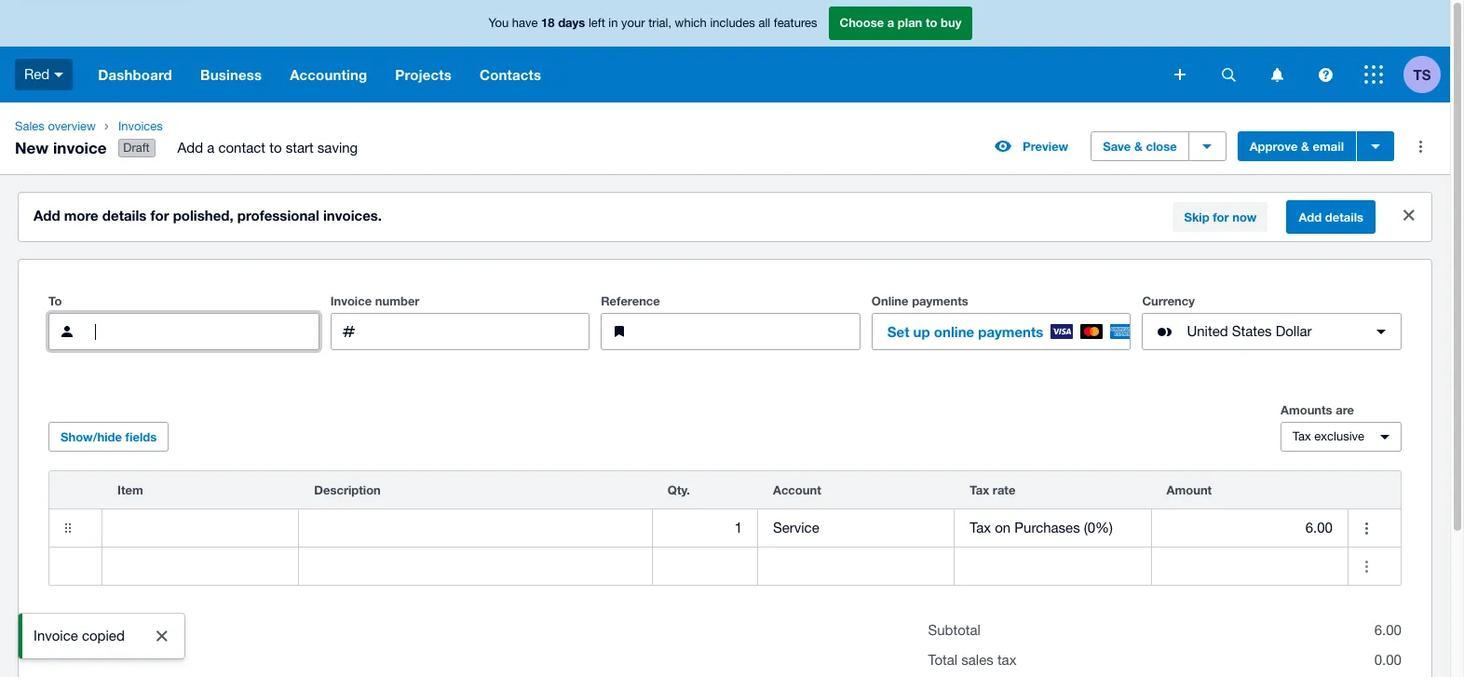 Task type: vqa. For each thing, say whether or not it's contained in the screenshot.
Delete line item image
no



Task type: locate. For each thing, give the bounding box(es) containing it.
0 horizontal spatial add
[[34, 207, 60, 224]]

0 horizontal spatial invoice
[[34, 628, 78, 644]]

online payments
[[872, 294, 969, 309]]

1 horizontal spatial for
[[1213, 210, 1230, 225]]

1 horizontal spatial a
[[888, 15, 895, 30]]

0 horizontal spatial to
[[269, 140, 282, 156]]

to left start
[[269, 140, 282, 156]]

1 & from the left
[[1135, 139, 1143, 154]]

payments
[[912, 294, 969, 309], [979, 323, 1044, 340]]

number
[[375, 294, 420, 309]]

a left contact
[[207, 140, 215, 156]]

0 horizontal spatial svg image
[[54, 72, 64, 77]]

svg image
[[1365, 65, 1384, 84], [1271, 68, 1284, 82], [1175, 69, 1186, 80]]

svg image left ts
[[1365, 65, 1384, 84]]

close image down more invoice options image
[[1391, 197, 1428, 234]]

0 vertical spatial to
[[926, 15, 938, 30]]

for left now
[[1213, 210, 1230, 225]]

tax exclusive
[[1293, 430, 1365, 444]]

your
[[622, 16, 645, 30]]

more
[[64, 207, 99, 224]]

1 horizontal spatial &
[[1302, 139, 1310, 154]]

choose
[[840, 15, 884, 30]]

business button
[[186, 47, 276, 102]]

0 vertical spatial a
[[888, 15, 895, 30]]

you
[[489, 16, 509, 30]]

accounting
[[290, 66, 367, 83]]

0 horizontal spatial details
[[102, 207, 147, 224]]

professional
[[237, 207, 319, 224]]

to
[[926, 15, 938, 30], [269, 140, 282, 156]]

amounts
[[1281, 403, 1333, 418]]

0 horizontal spatial a
[[207, 140, 215, 156]]

qty.
[[668, 483, 690, 498]]

0 vertical spatial invoice
[[330, 294, 372, 309]]

to left buy
[[926, 15, 938, 30]]

0 horizontal spatial tax
[[970, 483, 990, 498]]

close image
[[1391, 197, 1428, 234], [143, 618, 181, 655]]

2 & from the left
[[1302, 139, 1310, 154]]

1 vertical spatial quantity field
[[653, 549, 758, 584]]

Description text field
[[299, 511, 652, 546]]

add more details for polished, professional invoices. status
[[19, 193, 1432, 241]]

1 horizontal spatial svg image
[[1222, 68, 1236, 82]]

email
[[1313, 139, 1345, 154]]

svg image up approve
[[1271, 68, 1284, 82]]

& right save
[[1135, 139, 1143, 154]]

0 vertical spatial payments
[[912, 294, 969, 309]]

show/hide
[[61, 430, 122, 445]]

contacts
[[480, 66, 542, 83]]

united
[[1187, 323, 1229, 339]]

1 horizontal spatial payments
[[979, 323, 1044, 340]]

more line item options element
[[1349, 472, 1401, 509]]

draft
[[123, 141, 150, 155]]

invoices
[[118, 119, 163, 133]]

1 horizontal spatial to
[[926, 15, 938, 30]]

for
[[150, 207, 169, 224], [1213, 210, 1230, 225]]

you have 18 days left in your trial, which includes all features
[[489, 15, 818, 30]]

Quantity field
[[653, 511, 758, 546], [653, 549, 758, 584]]

0 horizontal spatial &
[[1135, 139, 1143, 154]]

skip
[[1185, 210, 1210, 225]]

payments up the online in the right of the page
[[912, 294, 969, 309]]

details right more
[[102, 207, 147, 224]]

1 horizontal spatial tax
[[1293, 430, 1312, 444]]

close image inside invoice copied alert
[[143, 618, 181, 655]]

1 vertical spatial invoice
[[34, 628, 78, 644]]

6.00
[[1375, 623, 1402, 638]]

to inside banner
[[926, 15, 938, 30]]

1 vertical spatial tax
[[970, 483, 990, 498]]

to for plan
[[926, 15, 938, 30]]

None field
[[103, 510, 298, 547], [758, 510, 954, 547], [955, 510, 1151, 547], [103, 548, 298, 585], [103, 510, 298, 547]]

all
[[759, 16, 771, 30]]

close image right the copied
[[143, 618, 181, 655]]

1 horizontal spatial details
[[1326, 210, 1364, 225]]

add for add a contact to start saving
[[178, 140, 203, 156]]

1 horizontal spatial add
[[178, 140, 203, 156]]

invoice inside alert
[[34, 628, 78, 644]]

add right now
[[1299, 210, 1322, 225]]

save & close
[[1103, 139, 1177, 154]]

for left "polished,"
[[150, 207, 169, 224]]

tax inside popup button
[[1293, 430, 1312, 444]]

save & close button
[[1091, 132, 1190, 161]]

svg image up close
[[1175, 69, 1186, 80]]

0.00
[[1375, 652, 1402, 668]]

2 quantity field from the top
[[653, 549, 758, 584]]

& left email
[[1302, 139, 1310, 154]]

add left contact
[[178, 140, 203, 156]]

invoices.
[[323, 207, 382, 224]]

add for add more details for polished, professional invoices.
[[34, 207, 60, 224]]

united states dollar
[[1187, 323, 1313, 339]]

red
[[24, 66, 50, 82]]

a for contact
[[207, 140, 215, 156]]

&
[[1135, 139, 1143, 154], [1302, 139, 1310, 154]]

none field 'tax rate'
[[955, 510, 1151, 547]]

account
[[773, 483, 822, 498]]

contacts button
[[466, 47, 556, 102]]

2 horizontal spatial add
[[1299, 210, 1322, 225]]

0 horizontal spatial close image
[[143, 618, 181, 655]]

& for email
[[1302, 139, 1310, 154]]

skip for now
[[1185, 210, 1257, 225]]

set up online payments
[[888, 323, 1044, 340]]

close image inside add more details for polished, professional invoices. status
[[1391, 197, 1428, 234]]

0 horizontal spatial payments
[[912, 294, 969, 309]]

total
[[928, 652, 958, 668]]

united states dollar button
[[1143, 313, 1402, 350]]

0 vertical spatial close image
[[1391, 197, 1428, 234]]

add left more
[[34, 207, 60, 224]]

1 vertical spatial payments
[[979, 323, 1044, 340]]

invoice copied
[[34, 628, 125, 644]]

payments right the online in the right of the page
[[979, 323, 1044, 340]]

more line item options image
[[1349, 510, 1386, 547]]

a
[[888, 15, 895, 30], [207, 140, 215, 156]]

a left plan
[[888, 15, 895, 30]]

invoice left the copied
[[34, 628, 78, 644]]

invoice left number on the left
[[330, 294, 372, 309]]

Tax rate text field
[[955, 511, 1151, 546]]

1 vertical spatial to
[[269, 140, 282, 156]]

details down email
[[1326, 210, 1364, 225]]

fields
[[125, 430, 157, 445]]

2 horizontal spatial svg image
[[1319, 68, 1333, 82]]

1 vertical spatial a
[[207, 140, 215, 156]]

add inside button
[[1299, 210, 1322, 225]]

exclusive
[[1315, 430, 1365, 444]]

0 vertical spatial quantity field
[[653, 511, 758, 546]]

in
[[609, 16, 618, 30]]

a inside banner
[[888, 15, 895, 30]]

banner
[[0, 0, 1451, 102]]

1 vertical spatial close image
[[143, 618, 181, 655]]

add details
[[1299, 210, 1364, 225]]

contact
[[218, 140, 266, 156]]

close image for add more details for polished, professional invoices.
[[1391, 197, 1428, 234]]

1 horizontal spatial invoice
[[330, 294, 372, 309]]

tax left rate
[[970, 483, 990, 498]]

contact element
[[48, 313, 319, 350]]

tax inside invoice line item list element
[[970, 483, 990, 498]]

a for plan
[[888, 15, 895, 30]]

1 horizontal spatial svg image
[[1271, 68, 1284, 82]]

svg image
[[1222, 68, 1236, 82], [1319, 68, 1333, 82], [54, 72, 64, 77]]

are
[[1336, 403, 1355, 418]]

invoice for invoice number
[[330, 294, 372, 309]]

add for add details
[[1299, 210, 1322, 225]]

0 vertical spatial tax
[[1293, 430, 1312, 444]]

tax down amounts
[[1293, 430, 1312, 444]]

1 horizontal spatial close image
[[1391, 197, 1428, 234]]

approve & email
[[1250, 139, 1345, 154]]



Task type: describe. For each thing, give the bounding box(es) containing it.
start
[[286, 140, 314, 156]]

skip for now button
[[1174, 202, 1269, 232]]

set up online payments button
[[872, 313, 1133, 350]]

subtotal
[[928, 623, 981, 638]]

banner containing ts
[[0, 0, 1451, 102]]

18
[[541, 15, 555, 30]]

approve & email button
[[1238, 132, 1357, 161]]

red button
[[0, 47, 84, 102]]

up
[[914, 323, 931, 340]]

preview button
[[984, 132, 1080, 161]]

details inside button
[[1326, 210, 1364, 225]]

To text field
[[93, 314, 318, 350]]

invoices link
[[111, 117, 373, 136]]

none field "inventory item"
[[103, 548, 298, 585]]

dollar
[[1276, 323, 1313, 339]]

Invoice number text field
[[375, 314, 589, 350]]

Inventory item text field
[[103, 549, 298, 584]]

new
[[15, 137, 49, 157]]

to
[[48, 294, 62, 309]]

item
[[117, 483, 143, 498]]

includes
[[710, 16, 756, 30]]

save
[[1103, 139, 1132, 154]]

tax for tax exclusive
[[1293, 430, 1312, 444]]

invoice for invoice copied
[[34, 628, 78, 644]]

svg image inside red 'popup button'
[[54, 72, 64, 77]]

close
[[1147, 139, 1177, 154]]

show/hide fields
[[61, 430, 157, 445]]

online
[[872, 294, 909, 309]]

have
[[512, 16, 538, 30]]

reference
[[601, 294, 660, 309]]

tax
[[998, 652, 1017, 668]]

0 horizontal spatial for
[[150, 207, 169, 224]]

drag and drop line image
[[49, 510, 87, 547]]

more line item options image
[[1349, 548, 1386, 585]]

copied
[[82, 628, 125, 644]]

2 horizontal spatial svg image
[[1365, 65, 1384, 84]]

close image for invoice copied
[[143, 618, 181, 655]]

sales overview link
[[7, 117, 103, 136]]

Reference text field
[[646, 314, 860, 350]]

show/hide fields button
[[48, 422, 169, 452]]

invoice copied alert
[[19, 614, 184, 659]]

projects
[[395, 66, 452, 83]]

choose a plan to buy
[[840, 15, 962, 30]]

business
[[200, 66, 262, 83]]

amount
[[1167, 483, 1212, 498]]

sales
[[962, 652, 994, 668]]

preview
[[1023, 139, 1069, 154]]

currency
[[1143, 294, 1196, 309]]

1 quantity field from the top
[[653, 511, 758, 546]]

amounts are
[[1281, 403, 1355, 418]]

more invoice options image
[[1402, 128, 1440, 165]]

& for close
[[1135, 139, 1143, 154]]

Amount field
[[1152, 511, 1348, 546]]

0 horizontal spatial svg image
[[1175, 69, 1186, 80]]

trial,
[[649, 16, 672, 30]]

rate
[[993, 483, 1016, 498]]

none field the account
[[758, 510, 954, 547]]

total sales tax
[[928, 652, 1017, 668]]

buy
[[941, 15, 962, 30]]

dashboard
[[98, 66, 172, 83]]

payments inside 'popup button'
[[979, 323, 1044, 340]]

approve
[[1250, 139, 1298, 154]]

features
[[774, 16, 818, 30]]

invoice
[[53, 137, 107, 157]]

which
[[675, 16, 707, 30]]

tax rate
[[970, 483, 1016, 498]]

saving
[[318, 140, 358, 156]]

sales
[[15, 119, 45, 133]]

invoice number
[[330, 294, 420, 309]]

tax for tax rate
[[970, 483, 990, 498]]

invoice number element
[[330, 313, 590, 350]]

Account text field
[[758, 511, 954, 546]]

description
[[314, 483, 381, 498]]

states
[[1233, 323, 1272, 339]]

add details button
[[1287, 200, 1376, 234]]

ts button
[[1404, 47, 1451, 102]]

to for contact
[[269, 140, 282, 156]]

ts
[[1414, 66, 1432, 82]]

sales overview
[[15, 119, 96, 133]]

invoice line item list element
[[48, 471, 1402, 586]]

set
[[888, 323, 910, 340]]

overview
[[48, 119, 96, 133]]

tax exclusive button
[[1281, 422, 1402, 452]]

dashboard link
[[84, 47, 186, 102]]

left
[[589, 16, 605, 30]]

days
[[558, 15, 585, 30]]

new invoice
[[15, 137, 107, 157]]

projects button
[[381, 47, 466, 102]]

polished,
[[173, 207, 234, 224]]

now
[[1233, 210, 1257, 225]]

add more details for polished, professional invoices.
[[34, 207, 382, 224]]

for inside button
[[1213, 210, 1230, 225]]

add a contact to start saving
[[178, 140, 358, 156]]

online
[[934, 323, 975, 340]]



